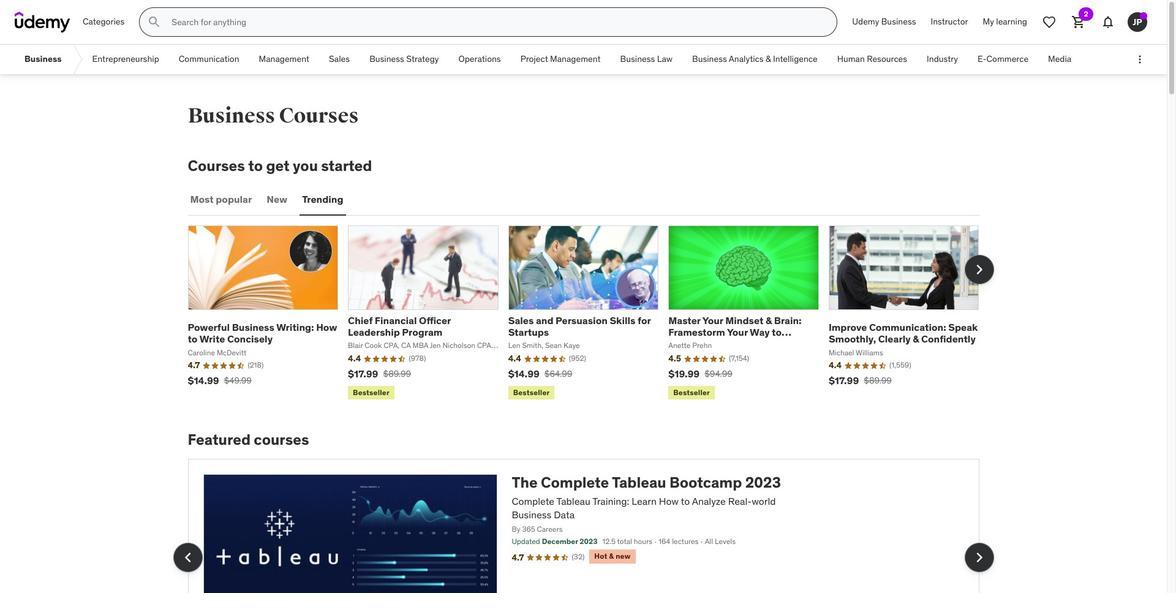 Task type: locate. For each thing, give the bounding box(es) containing it.
0 horizontal spatial courses
[[188, 156, 245, 175]]

management left sales link
[[259, 53, 310, 64]]

complete up data
[[541, 473, 609, 492]]

1 vertical spatial 2023
[[580, 537, 598, 546]]

business strategy
[[370, 53, 439, 64]]

0 vertical spatial sales
[[329, 53, 350, 64]]

e-commerce link
[[968, 45, 1039, 74]]

0 horizontal spatial sales
[[329, 53, 350, 64]]

tableau
[[612, 473, 667, 492], [557, 495, 591, 507]]

2023 up world
[[746, 473, 782, 492]]

2023
[[746, 473, 782, 492], [580, 537, 598, 546]]

improve communication: speak smoothly, clearly & confidently link
[[829, 321, 979, 345]]

mindset
[[726, 314, 764, 327]]

most popular button
[[188, 185, 255, 214]]

1 horizontal spatial 2023
[[746, 473, 782, 492]]

courses
[[279, 103, 359, 129], [188, 156, 245, 175]]

business
[[882, 16, 917, 27], [25, 53, 62, 64], [370, 53, 405, 64], [621, 53, 656, 64], [693, 53, 727, 64], [188, 103, 275, 129], [232, 321, 275, 334], [512, 509, 552, 521]]

how right writing:
[[316, 321, 337, 334]]

write
[[200, 333, 225, 345]]

chief financial officer leadership program
[[348, 314, 451, 338]]

2023 inside the complete tableau bootcamp 2023 complete tableau training: learn how to analyze real-world business data by 365 careers
[[746, 473, 782, 492]]

1 vertical spatial sales
[[509, 314, 534, 327]]

business left writing:
[[232, 321, 275, 334]]

your
[[703, 314, 724, 327], [728, 326, 748, 338]]

(32)
[[572, 552, 585, 562]]

business inside 'link'
[[370, 53, 405, 64]]

0 horizontal spatial management
[[259, 53, 310, 64]]

0 vertical spatial carousel element
[[188, 225, 995, 402]]

0 vertical spatial complete
[[541, 473, 609, 492]]

more subcategory menu links image
[[1135, 53, 1147, 66]]

business right udemy
[[882, 16, 917, 27]]

your left way
[[728, 326, 748, 338]]

1 horizontal spatial management
[[551, 53, 601, 64]]

operations link
[[449, 45, 511, 74]]

to inside master your mindset & brain: framestorm your way to success
[[772, 326, 782, 338]]

jp
[[1134, 16, 1143, 27]]

0 vertical spatial courses
[[279, 103, 359, 129]]

to right way
[[772, 326, 782, 338]]

business inside powerful business writing: how to write concisely
[[232, 321, 275, 334]]

law
[[658, 53, 673, 64]]

writing:
[[277, 321, 314, 334]]

get
[[266, 156, 290, 175]]

business law
[[621, 53, 673, 64]]

management link
[[249, 45, 319, 74]]

tableau up data
[[557, 495, 591, 507]]

trending
[[302, 193, 344, 205]]

hours
[[634, 537, 653, 546]]

0 vertical spatial tableau
[[612, 473, 667, 492]]

sales inside "sales and persuasion skills for startups"
[[509, 314, 534, 327]]

how inside the complete tableau bootcamp 2023 complete tableau training: learn how to analyze real-world business data by 365 careers
[[659, 495, 679, 507]]

complete
[[541, 473, 609, 492], [512, 495, 555, 507]]

business left arrow pointing to subcategory menu links "image" at left
[[25, 53, 62, 64]]

business inside the complete tableau bootcamp 2023 complete tableau training: learn how to analyze real-world business data by 365 careers
[[512, 509, 552, 521]]

most popular
[[190, 193, 252, 205]]

udemy
[[853, 16, 880, 27]]

industry link
[[918, 45, 968, 74]]

2023 up (32)
[[580, 537, 598, 546]]

0 vertical spatial how
[[316, 321, 337, 334]]

& right the analytics
[[766, 53, 771, 64]]

officer
[[419, 314, 451, 327]]

powerful
[[188, 321, 230, 334]]

business left strategy
[[370, 53, 405, 64]]

operations
[[459, 53, 501, 64]]

your right 'master'
[[703, 314, 724, 327]]

2 management from the left
[[551, 53, 601, 64]]

business link
[[15, 45, 71, 74]]

0 horizontal spatial how
[[316, 321, 337, 334]]

careers
[[537, 525, 563, 534]]

0 horizontal spatial tableau
[[557, 495, 591, 507]]

0 vertical spatial 2023
[[746, 473, 782, 492]]

e-
[[978, 53, 987, 64]]

analytics
[[729, 53, 764, 64]]

leadership
[[348, 326, 400, 338]]

4.7
[[512, 552, 524, 563]]

financial
[[375, 314, 417, 327]]

previous image
[[178, 548, 198, 567]]

& left brain:
[[766, 314, 773, 327]]

you have alerts image
[[1141, 12, 1148, 20]]

1 vertical spatial how
[[659, 495, 679, 507]]

media
[[1049, 53, 1072, 64]]

courses up you
[[279, 103, 359, 129]]

courses to get you started
[[188, 156, 372, 175]]

communication:
[[870, 321, 947, 334]]

1 vertical spatial complete
[[512, 495, 555, 507]]

udemy image
[[15, 12, 70, 32]]

business left the analytics
[[693, 53, 727, 64]]

how right learn
[[659, 495, 679, 507]]

1 horizontal spatial sales
[[509, 314, 534, 327]]

hot & new
[[595, 552, 631, 561]]

new button
[[264, 185, 290, 214]]

skills
[[610, 314, 636, 327]]

for
[[638, 314, 651, 327]]

december
[[542, 537, 578, 546]]

to left write
[[188, 333, 198, 345]]

framestorm
[[669, 326, 726, 338]]

courses up the most popular
[[188, 156, 245, 175]]

commerce
[[987, 53, 1029, 64]]

master your mindset & brain: framestorm your way to success link
[[669, 314, 802, 350]]

chief
[[348, 314, 373, 327]]

the complete tableau bootcamp 2023 complete tableau training: learn how to analyze real-world business data by 365 careers
[[512, 473, 782, 534]]

& right "hot"
[[610, 552, 614, 561]]

sales left and
[[509, 314, 534, 327]]

sales link
[[319, 45, 360, 74]]

all
[[705, 537, 714, 546]]

1 management from the left
[[259, 53, 310, 64]]

business up 365
[[512, 509, 552, 521]]

1 horizontal spatial how
[[659, 495, 679, 507]]

business analytics & intelligence
[[693, 53, 818, 64]]

management right the project
[[551, 53, 601, 64]]

tableau up learn
[[612, 473, 667, 492]]

sales right management link
[[329, 53, 350, 64]]

12.5 total hours
[[603, 537, 653, 546]]

how
[[316, 321, 337, 334], [659, 495, 679, 507]]

strategy
[[407, 53, 439, 64]]

next image
[[970, 260, 990, 279]]

1 vertical spatial carousel element
[[173, 459, 995, 593]]

to left analyze
[[681, 495, 690, 507]]

featured
[[188, 430, 251, 449]]

and
[[536, 314, 554, 327]]

complete down the at the bottom left
[[512, 495, 555, 507]]

training:
[[593, 495, 630, 507]]

notifications image
[[1102, 15, 1116, 29]]

started
[[321, 156, 372, 175]]

human
[[838, 53, 865, 64]]

& right clearly
[[913, 333, 920, 345]]

jp link
[[1124, 7, 1153, 37]]

carousel element
[[188, 225, 995, 402], [173, 459, 995, 593]]

total
[[618, 537, 633, 546]]

management inside project management link
[[551, 53, 601, 64]]



Task type: vqa. For each thing, say whether or not it's contained in the screenshot.
build
no



Task type: describe. For each thing, give the bounding box(es) containing it.
2 link
[[1065, 7, 1094, 37]]

data
[[554, 509, 575, 521]]

bootcamp
[[670, 473, 742, 492]]

to inside powerful business writing: how to write concisely
[[188, 333, 198, 345]]

udemy business
[[853, 16, 917, 27]]

improve communication: speak smoothly, clearly & confidently
[[829, 321, 979, 345]]

sales and persuasion skills for startups link
[[509, 314, 651, 338]]

updated
[[512, 537, 541, 546]]

analyze
[[692, 495, 726, 507]]

0 horizontal spatial 2023
[[580, 537, 598, 546]]

most
[[190, 193, 214, 205]]

human resources link
[[828, 45, 918, 74]]

instructor
[[931, 16, 969, 27]]

categories button
[[75, 7, 132, 37]]

learn
[[632, 495, 657, 507]]

success
[[669, 338, 708, 350]]

business analytics & intelligence link
[[683, 45, 828, 74]]

1 vertical spatial courses
[[188, 156, 245, 175]]

business law link
[[611, 45, 683, 74]]

2
[[1085, 9, 1089, 18]]

1 horizontal spatial your
[[728, 326, 748, 338]]

how inside powerful business writing: how to write concisely
[[316, 321, 337, 334]]

sales for sales
[[329, 53, 350, 64]]

powerful business writing: how to write concisely link
[[188, 321, 337, 345]]

365
[[522, 525, 536, 534]]

management inside management link
[[259, 53, 310, 64]]

164
[[659, 537, 671, 546]]

industry
[[927, 53, 959, 64]]

sales and persuasion skills for startups
[[509, 314, 651, 338]]

entrepreneurship
[[92, 53, 159, 64]]

brain:
[[775, 314, 802, 327]]

the
[[512, 473, 538, 492]]

e-commerce
[[978, 53, 1029, 64]]

to left the 'get'
[[248, 156, 263, 175]]

submit search image
[[147, 15, 162, 29]]

carousel element containing the complete tableau bootcamp 2023
[[173, 459, 995, 593]]

arrow pointing to subcategory menu links image
[[71, 45, 82, 74]]

project management link
[[511, 45, 611, 74]]

clearly
[[879, 333, 911, 345]]

you
[[293, 156, 318, 175]]

human resources
[[838, 53, 908, 64]]

way
[[750, 326, 770, 338]]

new
[[616, 552, 631, 561]]

lectures
[[673, 537, 699, 546]]

project management
[[521, 53, 601, 64]]

confidently
[[922, 333, 976, 345]]

trending button
[[300, 185, 346, 214]]

startups
[[509, 326, 549, 338]]

hot
[[595, 552, 608, 561]]

my learning
[[984, 16, 1028, 27]]

wishlist image
[[1043, 15, 1057, 29]]

communication
[[179, 53, 239, 64]]

updated december 2023
[[512, 537, 598, 546]]

powerful business writing: how to write concisely
[[188, 321, 337, 345]]

media link
[[1039, 45, 1082, 74]]

my
[[984, 16, 995, 27]]

1 horizontal spatial courses
[[279, 103, 359, 129]]

intelligence
[[774, 53, 818, 64]]

world
[[752, 495, 776, 507]]

program
[[402, 326, 443, 338]]

1 horizontal spatial tableau
[[612, 473, 667, 492]]

featured courses
[[188, 430, 309, 449]]

popular
[[216, 193, 252, 205]]

smoothly,
[[829, 333, 877, 345]]

carousel element containing chief financial officer leadership program
[[188, 225, 995, 402]]

chief financial officer leadership program link
[[348, 314, 451, 338]]

my learning link
[[976, 7, 1035, 37]]

Search for anything text field
[[169, 12, 823, 32]]

& inside improve communication: speak smoothly, clearly & confidently
[[913, 333, 920, 345]]

resources
[[868, 53, 908, 64]]

to inside the complete tableau bootcamp 2023 complete tableau training: learn how to analyze real-world business data by 365 careers
[[681, 495, 690, 507]]

1 vertical spatial tableau
[[557, 495, 591, 507]]

12.5
[[603, 537, 616, 546]]

business down the communication link
[[188, 103, 275, 129]]

speak
[[949, 321, 979, 334]]

communication link
[[169, 45, 249, 74]]

new
[[267, 193, 288, 205]]

instructor link
[[924, 7, 976, 37]]

& inside master your mindset & brain: framestorm your way to success
[[766, 314, 773, 327]]

persuasion
[[556, 314, 608, 327]]

business strategy link
[[360, 45, 449, 74]]

project
[[521, 53, 548, 64]]

0 horizontal spatial your
[[703, 314, 724, 327]]

sales for sales and persuasion skills for startups
[[509, 314, 534, 327]]

business left the law at the right top
[[621, 53, 656, 64]]

next image
[[970, 548, 990, 567]]

improve
[[829, 321, 868, 334]]

shopping cart with 2 items image
[[1072, 15, 1087, 29]]

master your mindset & brain: framestorm your way to success
[[669, 314, 802, 350]]

real-
[[729, 495, 752, 507]]

master
[[669, 314, 701, 327]]



